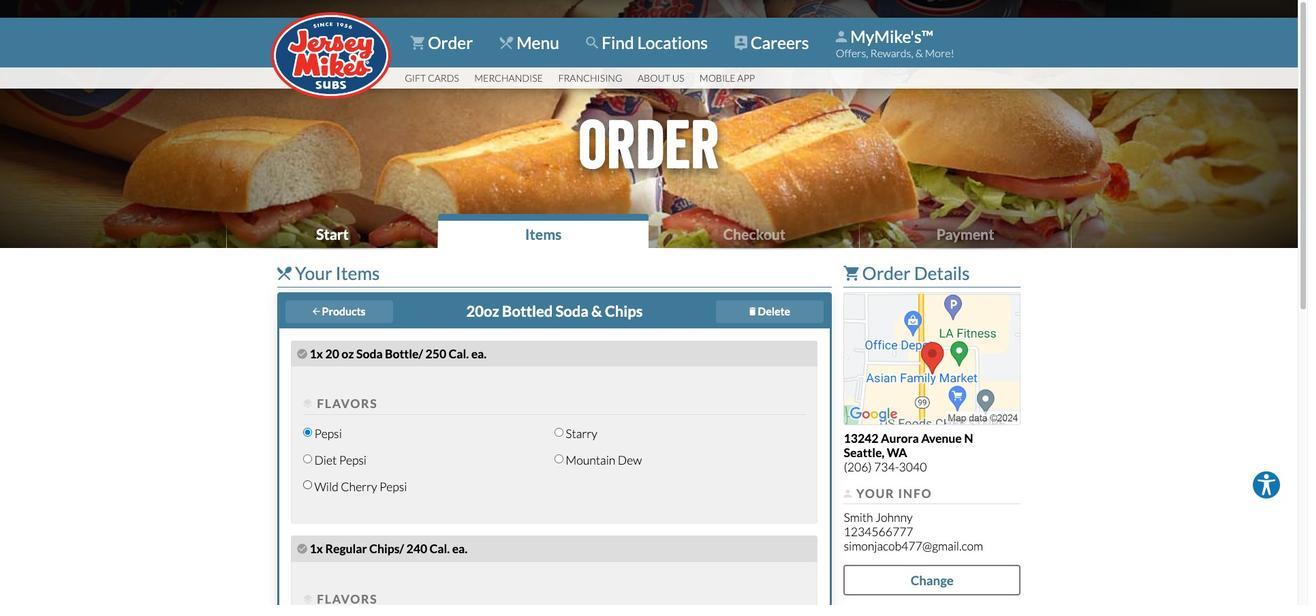 Task type: vqa. For each thing, say whether or not it's contained in the screenshot.
But
no



Task type: locate. For each thing, give the bounding box(es) containing it.
20oz
[[467, 302, 499, 321]]

1 vertical spatial pepsi
[[339, 453, 367, 468]]

soda
[[556, 302, 589, 321], [356, 347, 383, 361]]

mobile app
[[700, 72, 755, 84]]

careers link
[[722, 24, 823, 61]]

0 vertical spatial order
[[425, 33, 473, 53]]

app
[[738, 72, 755, 84]]

1 horizontal spatial &
[[916, 46, 923, 59]]

your
[[295, 263, 332, 285], [857, 486, 895, 501]]

diet pepsi
[[315, 453, 367, 468]]

Pepsi radio
[[303, 428, 312, 437]]

1234566777
[[844, 525, 914, 539]]

order up cards
[[425, 33, 473, 53]]

payment button
[[860, 214, 1071, 250]]

franchising
[[558, 72, 623, 84]]

regular
[[325, 542, 367, 556]]

0 horizontal spatial ea.
[[452, 542, 468, 556]]

0 vertical spatial 1x
[[310, 347, 323, 361]]

order left details
[[863, 263, 911, 285]]

menu link
[[487, 24, 573, 61]]

gift cards
[[405, 72, 459, 84]]

merchandise link
[[467, 67, 551, 89]]

1 vertical spatial chips
[[369, 542, 400, 556]]

n
[[965, 431, 974, 446]]

checkout
[[724, 226, 786, 244]]

ea. right 240
[[452, 542, 468, 556]]

1x for 1x regular chips / 240 cal. ea.
[[310, 542, 323, 556]]

& for 20oz
[[592, 302, 602, 321]]

1 horizontal spatial items
[[525, 226, 562, 244]]

your info
[[853, 486, 933, 501]]

diet
[[315, 453, 337, 468]]

1x 20 oz soda bottle / 250 cal. ea.
[[310, 347, 487, 361]]

1 vertical spatial items
[[336, 263, 380, 285]]

0 horizontal spatial soda
[[356, 347, 383, 361]]

Starry radio
[[555, 428, 564, 437]]

250
[[426, 347, 447, 361]]

Mountain Dew radio
[[555, 454, 564, 463]]

1x left 20 at the left bottom
[[310, 347, 323, 361]]

aurora
[[881, 431, 919, 446]]

pepsi right pepsi option
[[315, 427, 342, 441]]

13242 aurora avenue n seattle, wa (206) 734-3040
[[844, 431, 974, 474]]

wild cherry pepsi
[[315, 480, 407, 494]]

1 vertical spatial your
[[857, 486, 895, 501]]

wild
[[315, 480, 339, 494]]

/ left 250
[[419, 347, 423, 361]]

1 vertical spatial order
[[579, 105, 720, 186]]

1 horizontal spatial ea.
[[471, 347, 487, 361]]

your down '734-'
[[857, 486, 895, 501]]

cal.
[[449, 347, 469, 361], [430, 542, 450, 556]]

1 vertical spatial &
[[592, 302, 602, 321]]

ea.
[[471, 347, 487, 361], [452, 542, 468, 556]]

cal. right 250
[[449, 347, 469, 361]]

mountain
[[566, 453, 616, 468]]

about us
[[638, 72, 685, 84]]

your down start
[[295, 263, 332, 285]]

0 vertical spatial &
[[916, 46, 923, 59]]

starry
[[566, 427, 598, 441]]

0 horizontal spatial chips
[[369, 542, 400, 556]]

chips
[[605, 302, 643, 321], [369, 542, 400, 556]]

1 vertical spatial soda
[[356, 347, 383, 361]]

1x
[[310, 347, 323, 361], [310, 542, 323, 556]]

2 horizontal spatial order
[[863, 263, 911, 285]]

tab list
[[227, 214, 1071, 250]]

pepsi right cherry
[[380, 480, 407, 494]]

1x for 1x 20 oz soda bottle / 250 cal. ea.
[[310, 347, 323, 361]]

Diet Pepsi radio
[[303, 454, 312, 463]]

order for details
[[863, 263, 911, 285]]

flavors
[[317, 397, 378, 411]]

cal. right 240
[[430, 542, 450, 556]]

2 vertical spatial order
[[863, 263, 911, 285]]

cherry
[[341, 480, 377, 494]]

1x left regular
[[310, 542, 323, 556]]

items
[[525, 226, 562, 244], [336, 263, 380, 285]]

(206)
[[844, 460, 872, 474]]

20
[[325, 347, 339, 361]]

0 vertical spatial your
[[295, 263, 332, 285]]

your for items
[[295, 263, 332, 285]]

products button
[[285, 300, 393, 323]]

your for info
[[857, 486, 895, 501]]

& inside mymike's™ offers, rewards, & more!
[[916, 46, 923, 59]]

pepsi up cherry
[[339, 453, 367, 468]]

0 vertical spatial pepsi
[[315, 427, 342, 441]]

1 vertical spatial 1x
[[310, 542, 323, 556]]

&
[[916, 46, 923, 59], [592, 302, 602, 321]]

bottle
[[385, 347, 419, 361]]

ea. down 20oz in the left of the page
[[471, 347, 487, 361]]

wa
[[887, 446, 908, 460]]

0 horizontal spatial &
[[592, 302, 602, 321]]

order link
[[397, 24, 487, 61]]

order details
[[859, 263, 970, 285]]

products
[[322, 305, 366, 317]]

0 vertical spatial cal.
[[449, 347, 469, 361]]

1 horizontal spatial chips
[[605, 302, 643, 321]]

13242
[[844, 431, 879, 446]]

simonjacob477@gmail.com
[[844, 539, 984, 553]]

soda right oz
[[356, 347, 383, 361]]

banner
[[0, 12, 1298, 99]]

locations
[[638, 33, 708, 53]]

mobile
[[700, 72, 736, 84]]

more!
[[925, 46, 955, 59]]

1 horizontal spatial your
[[857, 486, 895, 501]]

tab
[[227, 214, 1071, 250]]

1 horizontal spatial soda
[[556, 302, 589, 321]]

order inside heading
[[863, 263, 911, 285]]

1 1x from the top
[[310, 347, 323, 361]]

0 vertical spatial /
[[419, 347, 423, 361]]

avenue
[[922, 431, 962, 446]]

/
[[419, 347, 423, 361], [400, 542, 404, 556]]

merchandise
[[475, 72, 543, 84]]

find
[[602, 33, 634, 53]]

1 horizontal spatial order
[[579, 105, 720, 186]]

pepsi
[[315, 427, 342, 441], [339, 453, 367, 468], [380, 480, 407, 494]]

/ left 240
[[400, 542, 404, 556]]

0 vertical spatial items
[[525, 226, 562, 244]]

order down about at the top
[[579, 105, 720, 186]]

0 horizontal spatial order
[[425, 33, 473, 53]]

0 vertical spatial soda
[[556, 302, 589, 321]]

0 horizontal spatial /
[[400, 542, 404, 556]]

1 horizontal spatial /
[[419, 347, 423, 361]]

order
[[425, 33, 473, 53], [579, 105, 720, 186], [863, 263, 911, 285]]

soda right the bottled on the left of page
[[556, 302, 589, 321]]

menu
[[513, 33, 560, 53]]

2 1x from the top
[[310, 542, 323, 556]]

0 horizontal spatial your
[[295, 263, 332, 285]]

0 vertical spatial chips
[[605, 302, 643, 321]]

0 vertical spatial ea.
[[471, 347, 487, 361]]



Task type: describe. For each thing, give the bounding box(es) containing it.
rewards,
[[871, 46, 914, 59]]

Wild Cherry Pepsi radio
[[303, 481, 312, 490]]

about us link
[[630, 67, 692, 89]]

0 horizontal spatial items
[[336, 263, 380, 285]]

order details heading
[[844, 263, 1021, 288]]

start
[[316, 226, 349, 244]]

3040
[[899, 460, 927, 474]]

20oz bottled soda & chips
[[467, 302, 643, 321]]

details
[[914, 263, 970, 285]]

cards
[[428, 72, 459, 84]]

items button
[[438, 214, 649, 250]]

oz
[[342, 347, 354, 361]]

2 vertical spatial pepsi
[[380, 480, 407, 494]]

mountain dew
[[566, 453, 642, 468]]

careers
[[748, 33, 809, 53]]

tab list containing start
[[227, 214, 1071, 250]]

1x regular chips / 240 cal. ea.
[[310, 542, 468, 556]]

bottled
[[502, 302, 553, 321]]

info
[[899, 486, 933, 501]]

your items
[[292, 263, 380, 285]]

order for the order link in the top left of the page
[[425, 33, 473, 53]]

banner containing mymike's™
[[0, 12, 1298, 99]]

240
[[407, 542, 427, 556]]

tab containing start
[[227, 214, 1071, 250]]

1 vertical spatial cal.
[[430, 542, 450, 556]]

734-
[[875, 460, 899, 474]]

gift cards link
[[397, 67, 467, 89]]

start button
[[227, 214, 438, 250]]

& for mymike's™
[[916, 46, 923, 59]]

mymike's™ offers, rewards, & more!
[[836, 26, 955, 59]]

mobile app link
[[692, 67, 763, 89]]

johnny
[[876, 510, 913, 525]]

smith johnny 1234566777 simonjacob477@gmail.com
[[844, 510, 984, 553]]

dew
[[618, 453, 642, 468]]

payment
[[937, 226, 995, 244]]

delete
[[758, 305, 791, 317]]

jersey mike's homepage image
[[271, 12, 391, 99]]

find locations
[[599, 33, 708, 53]]

gift
[[405, 72, 426, 84]]

smith
[[844, 510, 874, 525]]

items inside button
[[525, 226, 562, 244]]

offers,
[[836, 46, 869, 59]]

about
[[638, 72, 671, 84]]

mymike's™
[[851, 26, 934, 46]]

us
[[672, 72, 685, 84]]

1 vertical spatial /
[[400, 542, 404, 556]]

1 vertical spatial ea.
[[452, 542, 468, 556]]

change
[[911, 573, 954, 588]]

change link
[[844, 565, 1021, 596]]

delete button
[[716, 300, 824, 323]]

checkout button
[[649, 214, 860, 250]]

franchising link
[[551, 67, 630, 89]]

seattle,
[[844, 446, 885, 460]]



